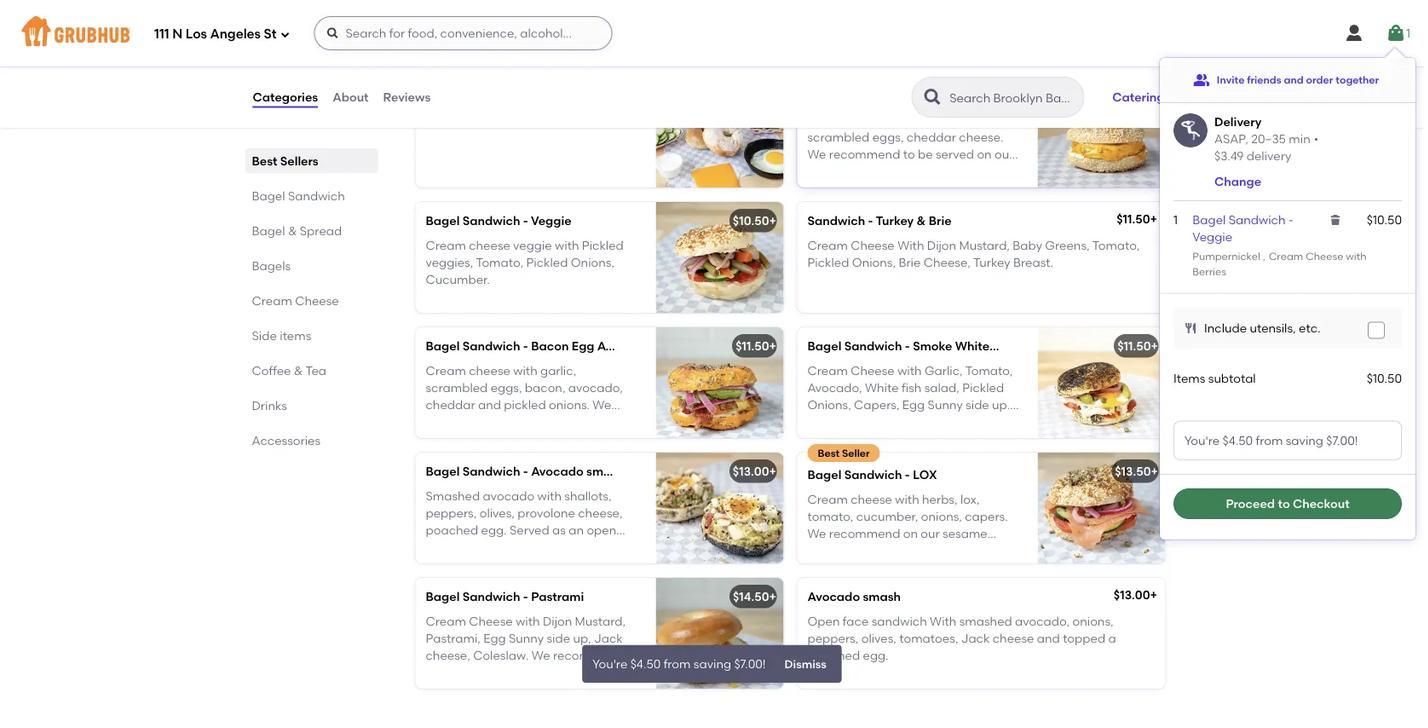 Task type: vqa. For each thing, say whether or not it's contained in the screenshot.
Ham* at the right bottom of page
no



Task type: locate. For each thing, give the bounding box(es) containing it.
0 vertical spatial cheese,
[[578, 506, 623, 520]]

salad,
[[925, 380, 960, 395]]

1 vertical spatial on
[[903, 527, 918, 541]]

served
[[936, 147, 974, 162], [458, 666, 497, 680]]

side items
[[252, 328, 311, 343]]

1 vertical spatial $4.50
[[631, 657, 661, 671]]

bagel up best seller
[[808, 432, 841, 447]]

on inside cream cheese with dijon mustard, pastrami, egg sunny side up, jack cheese, coleslaw. we recommend to be served on our jalapeno cheese bagel.
[[500, 666, 514, 680]]

provolone
[[518, 506, 575, 520]]

bacon
[[531, 339, 569, 354]]

search icon image
[[923, 87, 943, 107]]

tooltip containing delivery
[[1160, 48, 1416, 540]]

bagel sandwich - veggie up 'veggie'
[[426, 214, 572, 228]]

svg image
[[280, 29, 290, 40], [1329, 213, 1343, 227]]

to inside smashed avocado with shallots, peppers, olives, provolone cheese, poached egg. served as an open face sandwich. we recommend to use our plain bagel.
[[612, 540, 623, 555]]

cheese, up open
[[578, 506, 623, 520]]

sandwich left build
[[463, 92, 520, 106]]

bagel sandwich
[[412, 37, 557, 59], [252, 188, 345, 203]]

1 horizontal spatial olives,
[[862, 631, 897, 646]]

$10.50 + for cream cheese with garlic, scrambled eggs, cheddar cheese. we recommend to be served on our everything bagel
[[1115, 88, 1158, 103]]

lox
[[913, 468, 937, 482]]

1 vertical spatial onions,
[[1073, 614, 1114, 628]]

with down sandwich - turkey & brie
[[898, 238, 924, 252]]

cheese
[[851, 113, 892, 127], [469, 238, 511, 252], [665, 339, 707, 354], [851, 492, 892, 506], [993, 631, 1034, 646]]

0 horizontal spatial 1
[[1174, 213, 1178, 227]]

delivery icon image
[[1174, 113, 1208, 147]]

bagel sandwich down sellers
[[252, 188, 345, 203]]

garlic,
[[925, 363, 963, 378]]

avocado right bacon at top left
[[597, 339, 650, 354]]

avocado smash
[[808, 590, 901, 604]]

+ for bagel sandwich - pastrami
[[769, 590, 777, 604]]

olives, inside open face sandwich  with smashed avocado, onions, peppers, olives, tomatoes, jack cheese and topped a poached egg.
[[862, 631, 897, 646]]

brie left cheese,
[[899, 255, 921, 270]]

sellers
[[280, 153, 319, 168]]

in
[[903, 415, 914, 430]]

1 vertical spatial peppers,
[[808, 631, 859, 646]]

0 horizontal spatial you're $4.50 from saving $7.00!
[[593, 657, 766, 671]]

cheese down bagels tab
[[295, 293, 339, 308]]

dijon inside cream cheese with dijon mustard, baby greens, tomato, pickled onions, brie cheese, turkey breast.
[[927, 238, 957, 252]]

with inside smashed avocado with shallots, peppers, olives, provolone cheese, poached egg. served as an open face sandwich. we recommend to use our plain bagel.
[[537, 488, 562, 503]]

1 horizontal spatial bagel.
[[808, 544, 844, 558]]

pickled down 'veggie'
[[526, 255, 568, 270]]

recommend down capers,
[[829, 415, 901, 430]]

0 horizontal spatial egg.
[[481, 523, 507, 538]]

cream cheese with dijon mustard, baby greens, tomato, pickled onions, brie cheese, turkey breast.
[[808, 238, 1140, 270]]

cream inside the cream cheese with berries
[[1269, 250, 1304, 263]]

+ for bagel sandwich - bacon egg avocado & cheese
[[769, 339, 777, 354]]

we up "everything"
[[808, 147, 826, 162]]

with inside cream cheese with herbs, lox, tomato, cucumber, onions, capers. we recommend on our sesame bagel.
[[895, 492, 920, 506]]

- up the cream cheese with berries
[[1289, 213, 1294, 227]]

0 vertical spatial onions,
[[921, 509, 962, 524]]

cheese inside "tab"
[[295, 293, 339, 308]]

svg image inside 1 button
[[1386, 23, 1407, 43]]

we down the avocado,
[[808, 415, 826, 430]]

proceed to checkout
[[1226, 496, 1350, 511]]

0 vertical spatial seller
[[460, 71, 488, 83]]

cream inside cream cheese with garlic, tomato, avocado, white fish salad, pickled onions, capers, egg sunny side up. we recommend in our everything bagel
[[808, 363, 848, 378]]

with inside cream cheese with dijon mustard, pastrami, egg sunny side up, jack cheese, coleslaw. we recommend to be served on our jalapeno cheese bagel.
[[516, 614, 540, 628]]

cheese for cream cheese with berries
[[1306, 250, 1344, 263]]

dijon
[[927, 238, 957, 252], [543, 614, 572, 628]]

you're
[[1185, 433, 1220, 448], [593, 657, 628, 671]]

1 horizontal spatial egg.
[[863, 648, 889, 663]]

0 horizontal spatial from
[[664, 657, 691, 671]]

tomato, down 'veggie'
[[476, 255, 524, 270]]

with inside the 'cream cheese with garlic, scrambled eggs, cheddar cheese. we recommend to be served on our everything bagel'
[[895, 113, 920, 127]]

best for best sellers
[[252, 153, 277, 168]]

0 horizontal spatial and
[[1037, 631, 1060, 646]]

cheese up etc.
[[1306, 250, 1344, 263]]

catering button
[[1105, 78, 1173, 116]]

avocado
[[483, 488, 535, 503]]

1 horizontal spatial $4.50
[[1223, 433, 1253, 448]]

saving
[[1286, 433, 1324, 448], [694, 657, 731, 671]]

smash
[[587, 464, 625, 479], [863, 590, 901, 604]]

bagel down cucumber.
[[426, 339, 460, 354]]

proceed to checkout button
[[1174, 488, 1402, 519]]

1 horizontal spatial avocado
[[597, 339, 650, 354]]

0 vertical spatial sunny
[[928, 398, 963, 412]]

0 horizontal spatial on
[[500, 666, 514, 680]]

$10.50 + for cream cheese veggie with pickled veggies, tomato, pickled onions, cucumber.
[[733, 214, 777, 228]]

1 horizontal spatial served
[[936, 147, 974, 162]]

1 horizontal spatial you're
[[1185, 433, 1220, 448]]

change button
[[1215, 173, 1262, 190]]

with for bagel sandwich - pastrami
[[516, 614, 540, 628]]

recommend down the 'cucumber,'
[[829, 527, 901, 541]]

cheese, down pastrami, in the left of the page
[[426, 648, 470, 663]]

egg. inside smashed avocado with shallots, peppers, olives, provolone cheese, poached egg. served as an open face sandwich. we recommend to use our plain bagel.
[[481, 523, 507, 538]]

0 vertical spatial poached
[[426, 523, 478, 538]]

sandwich down 'plain'
[[463, 590, 520, 604]]

1 inside button
[[1407, 26, 1411, 40]]

1 vertical spatial with
[[930, 614, 957, 628]]

delivery asap, 20–35 min • $3.49 delivery
[[1215, 114, 1319, 163]]

fish
[[902, 380, 922, 395]]

best sellers tab
[[252, 152, 371, 170]]

on inside the 'cream cheese with garlic, scrambled eggs, cheddar cheese. we recommend to be served on our everything bagel'
[[977, 147, 992, 162]]

1 jack from the left
[[594, 631, 623, 646]]

invite friends and order together
[[1217, 74, 1379, 86]]

cream up 'scrambled'
[[808, 113, 848, 127]]

bagel sandwich - bacon egg avocado & cheese image
[[656, 328, 784, 438]]

2 horizontal spatial best
[[818, 447, 840, 459]]

0 horizontal spatial bagel sandwich
[[252, 188, 345, 203]]

recommend down an
[[538, 540, 609, 555]]

1 horizontal spatial bagel sandwich
[[412, 37, 557, 59]]

1 horizontal spatial onions,
[[808, 398, 851, 412]]

sandwich up 'veggie'
[[463, 214, 520, 228]]

cheese down bagel sandwich - pastrami
[[469, 614, 513, 628]]

1 horizontal spatial poached
[[808, 648, 860, 663]]

1 horizontal spatial from
[[1256, 433, 1283, 448]]

0 vertical spatial served
[[936, 147, 974, 162]]

pickled inside cream cheese with dijon mustard, baby greens, tomato, pickled onions, brie cheese, turkey breast.
[[808, 255, 849, 270]]

coffee & tea tab
[[252, 361, 371, 379]]

cream inside cream cheese with dijon mustard, pastrami, egg sunny side up, jack cheese, coleslaw. we recommend to be served on our jalapeno cheese bagel.
[[426, 614, 466, 628]]

bagel sandwich - bacon egg avocado & cheese
[[426, 339, 707, 354]]

0 horizontal spatial peppers,
[[426, 506, 477, 520]]

side up everything
[[966, 398, 990, 412]]

etc.
[[1299, 321, 1321, 335]]

bagel sandwich - veggie up pumpernickel
[[1193, 213, 1294, 244]]

with inside cream cheese with garlic, tomato, avocado, white fish salad, pickled onions, capers, egg sunny side up. we recommend in our everything bagel
[[898, 363, 922, 378]]

0 horizontal spatial served
[[458, 666, 497, 680]]

smashed
[[960, 614, 1013, 628]]

white
[[955, 339, 990, 354], [865, 380, 899, 395]]

cheese inside the 'cream cheese with garlic, scrambled eggs, cheddar cheese. we recommend to be served on our everything bagel'
[[851, 113, 892, 127]]

2 horizontal spatial onions,
[[852, 255, 896, 270]]

0 horizontal spatial $4.50
[[631, 657, 661, 671]]

+ for bagel sandwich - avocado smash
[[769, 464, 777, 479]]

sandwich
[[872, 614, 927, 628]]

coffee
[[252, 363, 291, 378]]

recommend inside cream cheese with herbs, lox, tomato, cucumber, onions, capers. we recommend on our sesame bagel.
[[829, 527, 901, 541]]

2 vertical spatial best
[[818, 447, 840, 459]]

cheese for cream cheese with garlic, tomato, avocado, white fish salad, pickled onions, capers, egg sunny side up. we recommend in our everything bagel
[[851, 363, 895, 378]]

0 vertical spatial olives,
[[480, 506, 515, 520]]

lox,
[[961, 492, 980, 506]]

onions, inside cream cheese with dijon mustard, baby greens, tomato, pickled onions, brie cheese, turkey breast.
[[852, 255, 896, 270]]

+ for bagel sandwich -  egg & cheese
[[1151, 88, 1158, 103]]

1 vertical spatial brie
[[899, 255, 921, 270]]

cream down sandwich - turkey & brie
[[808, 238, 848, 252]]

dijon down pastrami at the bottom of page
[[543, 614, 572, 628]]

cream inside the 'cream cheese with garlic, scrambled eggs, cheddar cheese. we recommend to be served on our everything bagel'
[[808, 113, 848, 127]]

angeles
[[210, 27, 261, 42]]

bagel sandwich up best seller bagel sandwich - build your own
[[412, 37, 557, 59]]

0 horizontal spatial be
[[441, 666, 456, 680]]

0 vertical spatial you're
[[1185, 433, 1220, 448]]

0 vertical spatial and
[[1284, 74, 1304, 86]]

mustard, for sandwich - turkey & brie
[[959, 238, 1010, 252]]

dijon for with
[[543, 614, 572, 628]]

st
[[264, 27, 277, 42]]

0 horizontal spatial olives,
[[480, 506, 515, 520]]

asap,
[[1215, 131, 1249, 146]]

items
[[1174, 371, 1206, 385]]

1 horizontal spatial you're $4.50 from saving $7.00!
[[1185, 433, 1358, 448]]

sandwich up spread
[[288, 188, 345, 203]]

own
[[592, 92, 619, 106]]

0 vertical spatial $13.00
[[733, 464, 769, 479]]

to down eggs,
[[903, 147, 915, 162]]

with
[[895, 113, 920, 127], [555, 238, 579, 252], [1346, 250, 1367, 263], [898, 363, 922, 378], [537, 488, 562, 503], [895, 492, 920, 506], [516, 614, 540, 628]]

- up avocado
[[523, 464, 528, 479]]

jack for tomatoes,
[[961, 631, 990, 646]]

white up capers,
[[865, 380, 899, 395]]

with inside the cream cheese with berries
[[1346, 250, 1367, 263]]

1 horizontal spatial seller
[[842, 447, 870, 459]]

we down the served at the bottom of the page
[[516, 540, 535, 555]]

- inside bagel sandwich - veggie
[[1289, 213, 1294, 227]]

pickled down sandwich - turkey & brie
[[808, 255, 849, 270]]

poached down open
[[808, 648, 860, 663]]

sunny inside cream cheese with dijon mustard, pastrami, egg sunny side up, jack cheese, coleslaw. we recommend to be served on our jalapeno cheese bagel.
[[509, 631, 544, 646]]

egg. inside open face sandwich  with smashed avocado, onions, peppers, olives, tomatoes, jack cheese and topped a poached egg.
[[863, 648, 889, 663]]

- left bacon at top left
[[523, 339, 528, 354]]

cream for cream cheese with herbs, lox, tomato, cucumber, onions, capers. we recommend on our sesame bagel.
[[808, 492, 848, 506]]

poached
[[426, 523, 478, 538], [808, 648, 860, 663]]

tooltip
[[1160, 48, 1416, 540]]

turkey
[[876, 214, 914, 228], [974, 255, 1011, 270]]

veggies,
[[426, 255, 473, 270]]

drinks tab
[[252, 396, 371, 414]]

turkey down the 'cream cheese with garlic, scrambled eggs, cheddar cheese. we recommend to be served on our everything bagel'
[[876, 214, 914, 228]]

avocado
[[597, 339, 650, 354], [531, 464, 584, 479], [808, 590, 860, 604]]

jack inside open face sandwich  with smashed avocado, onions, peppers, olives, tomatoes, jack cheese and topped a poached egg.
[[961, 631, 990, 646]]

on
[[977, 147, 992, 162], [903, 527, 918, 541], [500, 666, 514, 680]]

cheese inside cream cheese with herbs, lox, tomato, cucumber, onions, capers. we recommend on our sesame bagel.
[[851, 492, 892, 506]]

cheese inside cream cheese veggie with pickled veggies, tomato, pickled onions, cucumber.
[[469, 238, 511, 252]]

2 vertical spatial tomato,
[[966, 363, 1013, 378]]

invite friends and order together button
[[1193, 65, 1379, 95]]

our right in
[[916, 415, 936, 430]]

bagel. inside smashed avocado with shallots, peppers, olives, provolone cheese, poached egg. served as an open face sandwich. we recommend to use our plain bagel.
[[502, 558, 539, 572]]

$7.00! up "checkout"
[[1327, 433, 1358, 448]]

baby
[[1013, 238, 1043, 252]]

cheese inside the cream cheese with berries
[[1306, 250, 1344, 263]]

bagel up reviews
[[412, 37, 464, 59]]

1 vertical spatial tomato,
[[476, 255, 524, 270]]

best left sellers
[[252, 153, 277, 168]]

use
[[426, 558, 446, 572]]

and inside open face sandwich  with smashed avocado, onions, peppers, olives, tomatoes, jack cheese and topped a poached egg.
[[1037, 631, 1060, 646]]

cream for cream cheese veggie with pickled veggies, tomato, pickled onions, cucumber.
[[426, 238, 466, 252]]

1 vertical spatial bagel sandwich
[[252, 188, 345, 203]]

dijon up cheese,
[[927, 238, 957, 252]]

olives, down avocado
[[480, 506, 515, 520]]

Search Brooklyn Bagel Bakery search field
[[948, 90, 1079, 106]]

to right proceed
[[1278, 496, 1290, 511]]

tea
[[306, 363, 327, 378]]

$14.50
[[733, 590, 769, 604]]

from
[[1256, 433, 1283, 448], [664, 657, 691, 671]]

+ for bagel sandwich - veggie
[[769, 214, 777, 228]]

on down the coleslaw.
[[500, 666, 514, 680]]

0 horizontal spatial $13.00
[[733, 464, 769, 479]]

we inside smashed avocado with shallots, peppers, olives, provolone cheese, poached egg. served as an open face sandwich. we recommend to use our plain bagel.
[[516, 540, 535, 555]]

best inside best seller bagel sandwich - build your own
[[436, 71, 458, 83]]

face inside smashed avocado with shallots, peppers, olives, provolone cheese, poached egg. served as an open face sandwich. we recommend to use our plain bagel.
[[426, 540, 452, 555]]

avocado up shallots,
[[531, 464, 584, 479]]

sandwich.
[[455, 540, 513, 555]]

veggie up pumpernickel
[[1193, 230, 1233, 244]]

cream cheese
[[252, 293, 339, 308]]

1 horizontal spatial white
[[955, 339, 990, 354]]

bagel sandwich - pastrami image
[[656, 578, 784, 689]]

1 horizontal spatial and
[[1284, 74, 1304, 86]]

cream for cream cheese with dijon mustard, pastrami, egg sunny side up, jack cheese, coleslaw. we recommend to be served on our jalapeno cheese bagel.
[[426, 614, 466, 628]]

smash up 'sandwich'
[[863, 590, 901, 604]]

2 horizontal spatial avocado
[[808, 590, 860, 604]]

0 horizontal spatial onions,
[[921, 509, 962, 524]]

onions, down herbs,
[[921, 509, 962, 524]]

bagel sandwich -  egg & cheese image
[[1038, 77, 1166, 188]]

1
[[1407, 26, 1411, 40], [1174, 213, 1178, 227]]

1 vertical spatial cheese,
[[426, 648, 470, 663]]

open face sandwich  with smashed avocado, onions, peppers, olives, tomatoes, jack cheese and topped a poached egg.
[[808, 614, 1116, 663]]

cream inside cream cheese veggie with pickled veggies, tomato, pickled onions, cucumber.
[[426, 238, 466, 252]]

svg image
[[1344, 23, 1365, 43], [1386, 23, 1407, 43], [326, 26, 340, 40], [1184, 321, 1198, 335], [1372, 325, 1382, 335]]

to
[[903, 147, 915, 162], [1278, 496, 1290, 511], [612, 540, 623, 555], [426, 666, 438, 680]]

cheese inside cream cheese with dijon mustard, baby greens, tomato, pickled onions, brie cheese, turkey breast.
[[851, 238, 895, 252]]

from inside alert
[[664, 657, 691, 671]]

bagel down search for food, convenience, alcohol... search field
[[426, 92, 460, 106]]

0 vertical spatial bagel
[[872, 164, 905, 179]]

tomato, inside cream cheese with dijon mustard, baby greens, tomato, pickled onions, brie cheese, turkey breast.
[[1093, 238, 1140, 252]]

veggie
[[531, 214, 572, 228], [1193, 230, 1233, 244]]

1 horizontal spatial be
[[918, 147, 933, 162]]

include
[[1205, 321, 1247, 335]]

0 horizontal spatial $13.00 +
[[733, 464, 777, 479]]

0 vertical spatial on
[[977, 147, 992, 162]]

served inside cream cheese with dijon mustard, pastrami, egg sunny side up, jack cheese, coleslaw. we recommend to be served on our jalapeno cheese bagel.
[[458, 666, 497, 680]]

bagel up 'scrambled'
[[808, 88, 842, 103]]

$11.50 + for bagel sandwich - smoke white fish salad
[[1118, 339, 1158, 354]]

onions,
[[571, 255, 615, 270], [852, 255, 896, 270], [808, 398, 851, 412]]

olives,
[[480, 506, 515, 520], [862, 631, 897, 646]]

to down open
[[612, 540, 623, 555]]

0 vertical spatial $7.00!
[[1327, 433, 1358, 448]]

with inside cream cheese with dijon mustard, baby greens, tomato, pickled onions, brie cheese, turkey breast.
[[898, 238, 924, 252]]

sesame
[[943, 527, 988, 541]]

sandwich up avocado
[[463, 464, 520, 479]]

bagel up veggies,
[[426, 214, 460, 228]]

with for bagel sandwich - avocado smash
[[537, 488, 562, 503]]

egg inside cream cheese with dijon mustard, pastrami, egg sunny side up, jack cheese, coleslaw. we recommend to be served on our jalapeno cheese bagel.
[[484, 631, 506, 646]]

1 horizontal spatial side
[[966, 398, 990, 412]]

egg right bacon at top left
[[572, 339, 595, 354]]

tomato,
[[808, 509, 854, 524]]

cream inside cream cheese with dijon mustard, baby greens, tomato, pickled onions, brie cheese, turkey breast.
[[808, 238, 848, 252]]

$7.00!
[[1327, 433, 1358, 448], [734, 657, 766, 671]]

cream up veggies,
[[426, 238, 466, 252]]

egg up garlic,
[[913, 88, 936, 103]]

recommend down up,
[[553, 648, 624, 663]]

1 vertical spatial best
[[252, 153, 277, 168]]

tomatoes,
[[900, 631, 958, 646]]

onions, up topped
[[1073, 614, 1114, 628]]

jack inside cream cheese with dijon mustard, pastrami, egg sunny side up, jack cheese, coleslaw. we recommend to be served on our jalapeno cheese bagel.
[[594, 631, 623, 646]]

cream up tomato,
[[808, 492, 848, 506]]

0 horizontal spatial cheese,
[[426, 648, 470, 663]]

bagel sandwich - veggie image
[[656, 202, 784, 313]]

tomato, down the fish
[[966, 363, 1013, 378]]

olives, inside smashed avocado with shallots, peppers, olives, provolone cheese, poached egg. served as an open face sandwich. we recommend to use our plain bagel.
[[480, 506, 515, 520]]

peppers, down open
[[808, 631, 859, 646]]

0 vertical spatial be
[[918, 147, 933, 162]]

2 horizontal spatial on
[[977, 147, 992, 162]]

0 vertical spatial mustard,
[[959, 238, 1010, 252]]

0 vertical spatial egg.
[[481, 523, 507, 538]]

0 horizontal spatial saving
[[694, 657, 731, 671]]

1 vertical spatial you're $4.50 from saving $7.00!
[[593, 657, 766, 671]]

1 vertical spatial side
[[547, 631, 570, 646]]

0 vertical spatial white
[[955, 339, 990, 354]]

1 horizontal spatial on
[[903, 527, 918, 541]]

cream up pastrami, in the left of the page
[[426, 614, 466, 628]]

recommend inside smashed avocado with shallots, peppers, olives, provolone cheese, poached egg. served as an open face sandwich. we recommend to use our plain bagel.
[[538, 540, 609, 555]]

pastrami
[[531, 590, 584, 604]]

bagel. down tomato,
[[808, 544, 844, 558]]

to down pastrami, in the left of the page
[[426, 666, 438, 680]]

- left build
[[523, 92, 528, 106]]

1 horizontal spatial veggie
[[1193, 230, 1233, 244]]

turkey left breast.
[[974, 255, 1011, 270]]

svg image up the cream cheese with berries
[[1329, 213, 1343, 227]]

cheese down sandwich - turkey & brie
[[851, 238, 895, 252]]

bagels tab
[[252, 257, 371, 274]]

peppers, inside open face sandwich  with smashed avocado, onions, peppers, olives, tomatoes, jack cheese and topped a poached egg.
[[808, 631, 859, 646]]

jack right up,
[[594, 631, 623, 646]]

cheese right search icon
[[951, 88, 995, 103]]

egg
[[913, 88, 936, 103], [572, 339, 595, 354], [903, 398, 925, 412], [484, 631, 506, 646]]

svg image right st
[[280, 29, 290, 40]]

1 horizontal spatial dijon
[[927, 238, 957, 252]]

olives, down 'sandwich'
[[862, 631, 897, 646]]

1 vertical spatial poached
[[808, 648, 860, 663]]

los
[[186, 27, 207, 42]]

build
[[531, 92, 561, 106]]

cheese, inside smashed avocado with shallots, peppers, olives, provolone cheese, poached egg. served as an open face sandwich. we recommend to use our plain bagel.
[[578, 506, 623, 520]]

dijon for with
[[927, 238, 957, 252]]

0 vertical spatial $10.50 +
[[1115, 88, 1158, 103]]

sandwich down change button
[[1229, 213, 1286, 227]]

0 vertical spatial svg image
[[280, 29, 290, 40]]

best for best seller bagel sandwich - build your own
[[436, 71, 458, 83]]

jack for up,
[[594, 631, 623, 646]]

egg. down 'sandwich'
[[863, 648, 889, 663]]

1 horizontal spatial bagel
[[872, 164, 905, 179]]

our right use at the bottom
[[449, 558, 468, 572]]

tomato, inside cream cheese with garlic, tomato, avocado, white fish salad, pickled onions, capers, egg sunny side up. we recommend in our everything bagel
[[966, 363, 1013, 378]]

side
[[252, 328, 277, 343]]

side left up,
[[547, 631, 570, 646]]

onions, inside cream cheese with herbs, lox, tomato, cucumber, onions, capers. we recommend on our sesame bagel.
[[921, 509, 962, 524]]

- left search icon
[[905, 88, 910, 103]]

0 horizontal spatial avocado
[[531, 464, 584, 479]]

1 horizontal spatial sunny
[[928, 398, 963, 412]]

recommend inside the 'cream cheese with garlic, scrambled eggs, cheddar cheese. we recommend to be served on our everything bagel'
[[829, 147, 901, 162]]

1 vertical spatial be
[[441, 666, 456, 680]]

2 horizontal spatial tomato,
[[1093, 238, 1140, 252]]

bagel sandwich - smoke white fish salad
[[808, 339, 1051, 354]]

2 jack from the left
[[961, 631, 990, 646]]

cheese
[[951, 88, 995, 103], [851, 238, 895, 252], [1306, 250, 1344, 263], [295, 293, 339, 308], [851, 363, 895, 378], [469, 614, 513, 628], [426, 683, 470, 698]]

we down tomato,
[[808, 527, 826, 541]]

cream cheese tab
[[252, 292, 371, 309]]

egg inside cream cheese with garlic, tomato, avocado, white fish salad, pickled onions, capers, egg sunny side up. we recommend in our everything bagel
[[903, 398, 925, 412]]

Search for food, convenience, alcohol... search field
[[314, 16, 612, 50]]

we
[[808, 147, 826, 162], [808, 415, 826, 430], [808, 527, 826, 541], [516, 540, 535, 555], [532, 648, 550, 663]]

0 horizontal spatial with
[[898, 238, 924, 252]]

seller inside best seller bagel sandwich - build your own
[[460, 71, 488, 83]]

cheese for cream cheese with dijon mustard, pastrami, egg sunny side up, jack cheese, coleslaw. we recommend to be served on our jalapeno cheese bagel.
[[469, 614, 513, 628]]

0 vertical spatial dijon
[[927, 238, 957, 252]]

bagel sandwich - veggie
[[1193, 213, 1294, 244], [426, 214, 572, 228]]

cream for cream cheese with dijon mustard, baby greens, tomato, pickled onions, brie cheese, turkey breast.
[[808, 238, 848, 252]]

0 horizontal spatial smash
[[587, 464, 625, 479]]

bagel sandwich - smoke white fish salad image
[[1038, 328, 1166, 438]]

people icon image
[[1193, 72, 1210, 89]]

tomato, inside cream cheese veggie with pickled veggies, tomato, pickled onions, cucumber.
[[476, 255, 524, 270]]

1 horizontal spatial cheese,
[[578, 506, 623, 520]]

mustard, inside cream cheese with dijon mustard, baby greens, tomato, pickled onions, brie cheese, turkey breast.
[[959, 238, 1010, 252]]

0 horizontal spatial bagel.
[[502, 558, 539, 572]]

1 vertical spatial dijon
[[543, 614, 572, 628]]

20–35
[[1252, 131, 1286, 146]]

we up jalapeno
[[532, 648, 550, 663]]

0 vertical spatial best
[[436, 71, 458, 83]]

1 horizontal spatial face
[[843, 614, 869, 628]]

cream cheese with garlic, tomato, avocado, white fish salad, pickled onions, capers, egg sunny side up. we recommend in our everything bagel
[[808, 363, 1013, 447]]

0 horizontal spatial dijon
[[543, 614, 572, 628]]

accessories tab
[[252, 431, 371, 449]]

1 vertical spatial $10.50 +
[[733, 214, 777, 228]]

1 vertical spatial served
[[458, 666, 497, 680]]

cream inside cream cheese with herbs, lox, tomato, cucumber, onions, capers. we recommend on our sesame bagel.
[[808, 492, 848, 506]]

recommend down eggs,
[[829, 147, 901, 162]]

veggie up 'veggie'
[[531, 214, 572, 228]]

cream up the avocado,
[[808, 363, 848, 378]]

sunny up the coleslaw.
[[509, 631, 544, 646]]

saving inside tooltip
[[1286, 433, 1324, 448]]

brie
[[929, 214, 952, 228], [899, 255, 921, 270]]

with for bagel sandwich -  egg & cheese
[[895, 113, 920, 127]]

0 horizontal spatial onions,
[[571, 255, 615, 270]]

and left order
[[1284, 74, 1304, 86]]

$11.50
[[1117, 212, 1150, 227], [736, 339, 769, 354], [1118, 339, 1151, 354]]

1 vertical spatial olives,
[[862, 631, 897, 646]]

cheese for cream cheese with dijon mustard, baby greens, tomato, pickled onions, brie cheese, turkey breast.
[[851, 238, 895, 252]]

with inside cream cheese veggie with pickled veggies, tomato, pickled onions, cucumber.
[[555, 238, 579, 252]]

1 horizontal spatial brie
[[929, 214, 952, 228]]

side inside cream cheese with garlic, tomato, avocado, white fish salad, pickled onions, capers, egg sunny side up. we recommend in our everything bagel
[[966, 398, 990, 412]]

best inside tab
[[252, 153, 277, 168]]

mustard, up cheese,
[[959, 238, 1010, 252]]

1 vertical spatial $7.00!
[[734, 657, 766, 671]]

$13.00
[[733, 464, 769, 479], [1114, 588, 1150, 602]]



Task type: describe. For each thing, give the bounding box(es) containing it.
about
[[333, 90, 369, 104]]

bagel inside the 'cream cheese with garlic, scrambled eggs, cheddar cheese. we recommend to be served on our everything bagel'
[[872, 164, 905, 179]]

you're inside alert
[[593, 657, 628, 671]]

sunny inside cream cheese with garlic, tomato, avocado, white fish salad, pickled onions, capers, egg sunny side up. we recommend in our everything bagel
[[928, 398, 963, 412]]

best seller
[[818, 447, 870, 459]]

garlic,
[[922, 113, 958, 127]]

1 horizontal spatial $7.00!
[[1327, 433, 1358, 448]]

bagel.
[[473, 683, 509, 698]]

onions, inside cream cheese veggie with pickled veggies, tomato, pickled onions, cucumber.
[[571, 255, 615, 270]]

sandwich down best seller
[[845, 468, 902, 482]]

1 vertical spatial 1
[[1174, 213, 1178, 227]]

cream for cream cheese with berries
[[1269, 250, 1304, 263]]

poached inside open face sandwich  with smashed avocado, onions, peppers, olives, tomatoes, jack cheese and topped a poached egg.
[[808, 648, 860, 663]]

bagel sandwich tab
[[252, 187, 371, 205]]

accessories
[[252, 433, 321, 448]]

$3.49
[[1215, 149, 1244, 163]]

cream cheese with dijon mustard, pastrami, egg sunny side up, jack cheese, coleslaw. we recommend to be served on our jalapeno cheese bagel.
[[426, 614, 626, 698]]

1 vertical spatial smash
[[863, 590, 901, 604]]

bagel up smashed
[[426, 464, 460, 479]]

pickled inside cream cheese with garlic, tomato, avocado, white fish salad, pickled onions, capers, egg sunny side up. we recommend in our everything bagel
[[963, 380, 1004, 395]]

bagel sandwich - veggie link
[[1193, 213, 1294, 244]]

$11.50 for bagel sandwich - smoke white fish salad
[[1118, 339, 1151, 354]]

0 horizontal spatial turkey
[[876, 214, 914, 228]]

$4.50 inside alert
[[631, 657, 661, 671]]

bagel sandwich - build your own image
[[656, 77, 784, 188]]

main navigation navigation
[[0, 0, 1424, 66]]

sandwich inside tab
[[288, 188, 345, 203]]

reviews button
[[382, 66, 432, 128]]

recommend inside cream cheese with garlic, tomato, avocado, white fish salad, pickled onions, capers, egg sunny side up. we recommend in our everything bagel
[[829, 415, 901, 430]]

bagel sandwich - avocado smash
[[426, 464, 625, 479]]

0 vertical spatial brie
[[929, 214, 952, 228]]

friends
[[1247, 74, 1282, 86]]

cream cheese veggie with pickled veggies, tomato, pickled onions, cucumber.
[[426, 238, 624, 287]]

cream for cream cheese with garlic, scrambled eggs, cheddar cheese. we recommend to be served on our everything bagel
[[808, 113, 848, 127]]

order
[[1306, 74, 1334, 86]]

saving inside alert
[[694, 657, 731, 671]]

cheese inside open face sandwich  with smashed avocado, onions, peppers, olives, tomatoes, jack cheese and topped a poached egg.
[[993, 631, 1034, 646]]

bagel inside best seller bagel sandwich - build your own
[[426, 92, 460, 106]]

dismiss
[[785, 657, 827, 671]]

brie inside cream cheese with dijon mustard, baby greens, tomato, pickled onions, brie cheese, turkey breast.
[[899, 255, 921, 270]]

cheese, inside cream cheese with dijon mustard, pastrami, egg sunny side up, jack cheese, coleslaw. we recommend to be served on our jalapeno cheese bagel.
[[426, 648, 470, 663]]

111
[[154, 27, 169, 42]]

utensils,
[[1250, 321, 1296, 335]]

be inside cream cheese with dijon mustard, pastrami, egg sunny side up, jack cheese, coleslaw. we recommend to be served on our jalapeno cheese bagel.
[[441, 666, 456, 680]]

everything
[[938, 415, 999, 430]]

include utensils, etc.
[[1205, 321, 1321, 335]]

our inside cream cheese with garlic, tomato, avocado, white fish salad, pickled onions, capers, egg sunny side up. we recommend in our everything bagel
[[916, 415, 936, 430]]

smashed avocado with shallots, peppers, olives, provolone cheese, poached egg. served as an open face sandwich. we recommend to use our plain bagel.
[[426, 488, 623, 572]]

together
[[1336, 74, 1379, 86]]

shallots,
[[565, 488, 612, 503]]

with for bagel sandwich - smoke white fish salad
[[898, 363, 922, 378]]

onions, inside cream cheese with garlic, tomato, avocado, white fish salad, pickled onions, capers, egg sunny side up. we recommend in our everything bagel
[[808, 398, 851, 412]]

best for best seller
[[818, 447, 840, 459]]

bagel sandwich - veggie inside tooltip
[[1193, 213, 1294, 244]]

cream for cream cheese with garlic, tomato, avocado, white fish salad, pickled onions, capers, egg sunny side up. we recommend in our everything bagel
[[808, 363, 848, 378]]

onions, inside open face sandwich  with smashed avocado, onions, peppers, olives, tomatoes, jack cheese and topped a poached egg.
[[1073, 614, 1114, 628]]

side inside cream cheese with dijon mustard, pastrami, egg sunny side up, jack cheese, coleslaw. we recommend to be served on our jalapeno cheese bagel.
[[547, 631, 570, 646]]

with inside open face sandwich  with smashed avocado, onions, peppers, olives, tomatoes, jack cheese and topped a poached egg.
[[930, 614, 957, 628]]

avocado,
[[1015, 614, 1070, 628]]

our inside cream cheese with dijon mustard, pastrami, egg sunny side up, jack cheese, coleslaw. we recommend to be served on our jalapeno cheese bagel.
[[517, 666, 536, 680]]

1 button
[[1386, 18, 1411, 49]]

smoke
[[913, 339, 953, 354]]

white inside cream cheese with garlic, tomato, avocado, white fish salad, pickled onions, capers, egg sunny side up. we recommend in our everything bagel
[[865, 380, 899, 395]]

$13.50 +
[[1115, 464, 1158, 479]]

cheese for cream cheese
[[295, 293, 339, 308]]

1 horizontal spatial $13.00 +
[[1114, 588, 1158, 602]]

sandwich up best seller bagel sandwich - build your own
[[469, 37, 557, 59]]

0 vertical spatial $13.00 +
[[733, 464, 777, 479]]

on inside cream cheese with herbs, lox, tomato, cucumber, onions, capers. we recommend on our sesame bagel.
[[903, 527, 918, 541]]

our inside cream cheese with herbs, lox, tomato, cucumber, onions, capers. we recommend on our sesame bagel.
[[921, 527, 940, 541]]

0 vertical spatial smash
[[587, 464, 625, 479]]

served
[[510, 523, 550, 538]]

- up 'veggie'
[[523, 214, 528, 228]]

best seller bagel sandwich - build your own
[[426, 71, 619, 106]]

cream for cream cheese
[[252, 293, 292, 308]]

$11.50 for bagel sandwich - bacon egg avocado & cheese
[[736, 339, 769, 354]]

categories
[[253, 90, 318, 104]]

0 horizontal spatial veggie
[[531, 214, 572, 228]]

smashed
[[426, 488, 480, 503]]

herbs,
[[922, 492, 958, 506]]

cream cheese with berries
[[1193, 250, 1367, 277]]

1 vertical spatial svg image
[[1329, 213, 1343, 227]]

our inside smashed avocado with shallots, peppers, olives, provolone cheese, poached egg. served as an open face sandwich. we recommend to use our plain bagel.
[[449, 558, 468, 572]]

served inside the 'cream cheese with garlic, scrambled eggs, cheddar cheese. we recommend to be served on our everything bagel'
[[936, 147, 974, 162]]

we inside cream cheese with dijon mustard, pastrami, egg sunny side up, jack cheese, coleslaw. we recommend to be served on our jalapeno cheese bagel.
[[532, 648, 550, 663]]

drinks
[[252, 398, 287, 413]]

to inside proceed to checkout button
[[1278, 496, 1290, 511]]

and inside button
[[1284, 74, 1304, 86]]

1 vertical spatial veggie
[[1193, 230, 1233, 244]]

fish
[[993, 339, 1016, 354]]

bagel down use at the bottom
[[426, 590, 460, 604]]

we inside cream cheese with herbs, lox, tomato, cucumber, onions, capers. we recommend on our sesame bagel.
[[808, 527, 826, 541]]

coffee & tea
[[252, 363, 327, 378]]

we inside the 'cream cheese with garlic, scrambled eggs, cheddar cheese. we recommend to be served on our everything bagel'
[[808, 147, 826, 162]]

checkout
[[1293, 496, 1350, 511]]

sandwich inside tooltip
[[1229, 213, 1286, 227]]

open
[[808, 614, 840, 628]]

sandwich inside best seller bagel sandwich - build your own
[[463, 92, 520, 106]]

- left smoke on the top right
[[905, 339, 910, 354]]

bagel up the avocado,
[[808, 339, 842, 354]]

delivery
[[1215, 114, 1262, 129]]

to inside cream cheese with dijon mustard, pastrami, egg sunny side up, jack cheese, coleslaw. we recommend to be served on our jalapeno cheese bagel.
[[426, 666, 438, 680]]

topped
[[1063, 631, 1106, 646]]

with for bagel sandwich - lox
[[895, 492, 920, 506]]

avocado,
[[808, 380, 862, 395]]

0 vertical spatial bagel sandwich
[[412, 37, 557, 59]]

bagel sandwich inside tab
[[252, 188, 345, 203]]

with for pumpernickel
[[1346, 250, 1367, 263]]

plain
[[471, 558, 499, 572]]

best sellers
[[252, 153, 319, 168]]

cheddar
[[907, 130, 956, 144]]

cream cheese with garlic, scrambled eggs, cheddar cheese. we recommend to be served on our everything bagel
[[808, 113, 1014, 179]]

2 vertical spatial avocado
[[808, 590, 860, 604]]

cucumber,
[[857, 509, 918, 524]]

pastrami,
[[426, 631, 481, 646]]

as
[[552, 523, 566, 538]]

sandwich up the avocado,
[[845, 339, 902, 354]]

subtotal
[[1209, 371, 1256, 385]]

peppers, inside smashed avocado with shallots, peppers, olives, provolone cheese, poached egg. served as an open face sandwich. we recommend to use our plain bagel.
[[426, 506, 477, 520]]

- down "everything"
[[868, 214, 873, 228]]

dismiss button
[[780, 657, 832, 672]]

eggs,
[[873, 130, 904, 144]]

side items tab
[[252, 326, 371, 344]]

categories button
[[252, 66, 319, 128]]

bagel sandwich - avocado smash image
[[656, 453, 784, 564]]

bagel inside 'bagel & spread' tab
[[252, 223, 285, 238]]

from inside tooltip
[[1256, 433, 1283, 448]]

items subtotal
[[1174, 371, 1256, 385]]

cheese.
[[959, 130, 1004, 144]]

berries
[[1193, 265, 1227, 277]]

an
[[569, 523, 584, 538]]

bagel & spread tab
[[252, 222, 371, 240]]

- left pastrami at the bottom of page
[[523, 590, 528, 604]]

we inside cream cheese with garlic, tomato, avocado, white fish salad, pickled onions, capers, egg sunny side up. we recommend in our everything bagel
[[808, 415, 826, 430]]

seller for best seller
[[842, 447, 870, 459]]

bagel inside bagel sandwich tab
[[252, 188, 285, 203]]

$7.00! inside alert
[[734, 657, 766, 671]]

+ for bagel sandwich - smoke white fish salad
[[1151, 339, 1158, 354]]

capers.
[[965, 509, 1008, 524]]

catering
[[1113, 90, 1165, 104]]

•
[[1314, 131, 1319, 146]]

bagel sandwich - lox image
[[1038, 453, 1166, 564]]

turkey inside cream cheese with dijon mustard, baby greens, tomato, pickled onions, brie cheese, turkey breast.
[[974, 255, 1011, 270]]

bagel inside cream cheese with garlic, tomato, avocado, white fish salad, pickled onions, capers, egg sunny side up. we recommend in our everything bagel
[[808, 432, 841, 447]]

bagel inside bagel sandwich - veggie link
[[1193, 213, 1226, 227]]

1 vertical spatial $13.00
[[1114, 588, 1150, 602]]

veggie
[[513, 238, 552, 252]]

pumpernickel
[[1193, 250, 1263, 263]]

0 horizontal spatial bagel sandwich - veggie
[[426, 214, 572, 228]]

to inside the 'cream cheese with garlic, scrambled eggs, cheddar cheese. we recommend to be served on our everything bagel'
[[903, 147, 915, 162]]

- inside best seller bagel sandwich - build your own
[[523, 92, 528, 106]]

breast.
[[1014, 255, 1054, 270]]

poached inside smashed avocado with shallots, peppers, olives, provolone cheese, poached egg. served as an open face sandwich. we recommend to use our plain bagel.
[[426, 523, 478, 538]]

$14.50 +
[[733, 590, 777, 604]]

a
[[1109, 631, 1116, 646]]

invite
[[1217, 74, 1245, 86]]

jalapeno
[[539, 666, 595, 680]]

cheese for bagel sandwich -  egg & cheese
[[851, 113, 892, 127]]

sandwich up eggs,
[[845, 88, 902, 103]]

$11.50 + for bagel sandwich - bacon egg avocado & cheese
[[736, 339, 777, 354]]

bagel down best seller
[[808, 468, 842, 482]]

recommend inside cream cheese with dijon mustard, pastrami, egg sunny side up, jack cheese, coleslaw. we recommend to be served on our jalapeno cheese bagel.
[[553, 648, 624, 663]]

sandwich down "everything"
[[808, 214, 865, 228]]

coleslaw.
[[473, 648, 529, 663]]

face inside open face sandwich  with smashed avocado, onions, peppers, olives, tomatoes, jack cheese and topped a poached egg.
[[843, 614, 869, 628]]

cheese,
[[924, 255, 971, 270]]

change
[[1215, 174, 1262, 188]]

bagel sandwich - lox
[[808, 468, 937, 482]]

- left lox
[[905, 468, 910, 482]]

mustard, for bagel sandwich - pastrami
[[575, 614, 626, 628]]

cheese for bagel sandwich - lox
[[851, 492, 892, 506]]

min
[[1289, 131, 1311, 146]]

0 vertical spatial $4.50
[[1223, 433, 1253, 448]]

be inside the 'cream cheese with garlic, scrambled eggs, cheddar cheese. we recommend to be served on our everything bagel'
[[918, 147, 933, 162]]

open
[[587, 523, 617, 538]]

pickled right 'veggie'
[[582, 238, 624, 252]]

reviews
[[383, 90, 431, 104]]

scrambled
[[808, 130, 870, 144]]

seller for best seller bagel sandwich - build your own
[[460, 71, 488, 83]]

0 vertical spatial avocado
[[597, 339, 650, 354]]

proceed
[[1226, 496, 1275, 511]]

you're $4.50 from saving $7.00! inside alert
[[593, 657, 766, 671]]

you're $4.50 from saving $7.00! inside tooltip
[[1185, 433, 1358, 448]]

you're $4.50 from saving $7.00! alert
[[582, 645, 842, 683]]

cheese left bagel.
[[426, 683, 470, 698]]

sandwich left bacon at top left
[[463, 339, 520, 354]]

capers,
[[854, 398, 900, 412]]

cheese for bagel sandwich - veggie
[[469, 238, 511, 252]]

svg image inside main navigation navigation
[[280, 29, 290, 40]]

our inside the 'cream cheese with garlic, scrambled eggs, cheddar cheese. we recommend to be served on our everything bagel'
[[995, 147, 1014, 162]]

about button
[[332, 66, 370, 128]]

bagel. inside cream cheese with herbs, lox, tomato, cucumber, onions, capers. we recommend on our sesame bagel.
[[808, 544, 844, 558]]

up.
[[992, 398, 1010, 412]]



